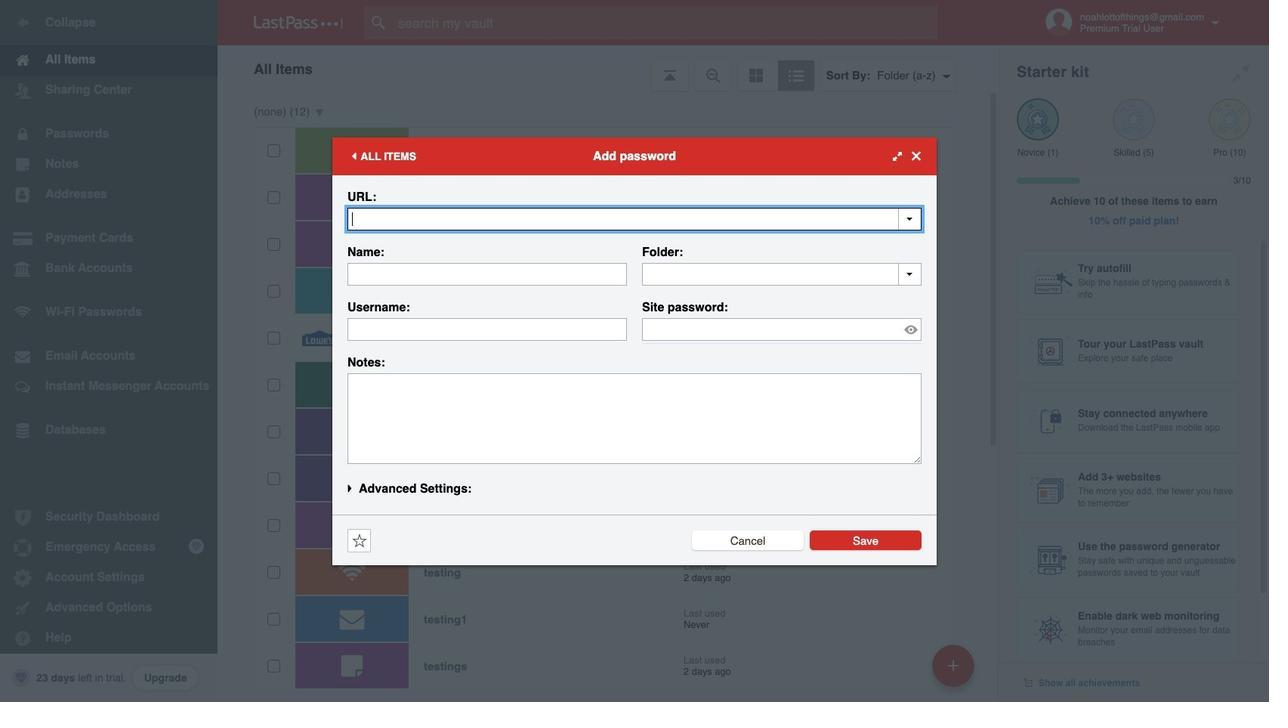 Task type: describe. For each thing, give the bounding box(es) containing it.
vault options navigation
[[218, 45, 999, 91]]

new item image
[[949, 660, 959, 671]]

new item navigation
[[927, 640, 984, 702]]

Search search field
[[364, 6, 968, 39]]

lastpass image
[[254, 16, 343, 29]]

main navigation navigation
[[0, 0, 218, 702]]



Task type: locate. For each thing, give the bounding box(es) containing it.
None text field
[[348, 207, 922, 230], [642, 263, 922, 285], [348, 207, 922, 230], [642, 263, 922, 285]]

None text field
[[348, 263, 627, 285], [348, 318, 627, 340], [348, 373, 922, 464], [348, 263, 627, 285], [348, 318, 627, 340], [348, 373, 922, 464]]

None password field
[[642, 318, 922, 340]]

search my vault text field
[[364, 6, 968, 39]]

dialog
[[333, 137, 937, 565]]



